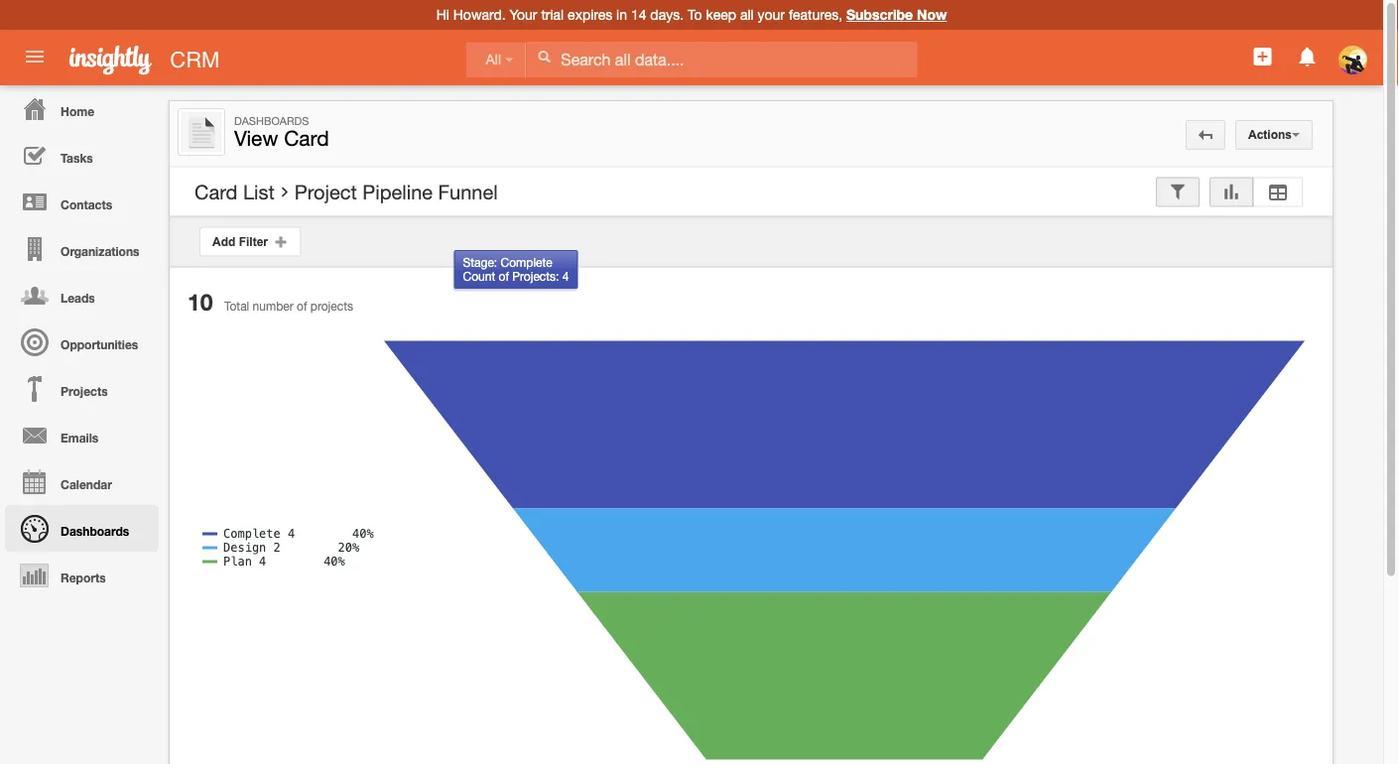 Task type: locate. For each thing, give the bounding box(es) containing it.
dashboards view card
[[234, 114, 329, 150]]

stage: complete count of projects: 4
[[463, 255, 569, 283]]

features,
[[789, 6, 843, 23]]

0 vertical spatial of
[[499, 270, 509, 283]]

0 vertical spatial card
[[284, 126, 329, 150]]

dashboards
[[234, 114, 309, 127], [61, 524, 129, 538]]

calendar
[[61, 478, 112, 491]]

hi
[[436, 6, 450, 23]]

project
[[295, 180, 357, 204]]

stage:
[[463, 255, 498, 269]]

card right view
[[284, 126, 329, 150]]

tasks
[[61, 151, 93, 165]]

your
[[758, 6, 785, 23]]

now
[[917, 6, 947, 23]]

white image
[[537, 50, 551, 64]]

navigation containing home
[[0, 85, 159, 599]]

projects link
[[5, 365, 159, 412]]

Search all data.... text field
[[526, 42, 918, 77]]

actions
[[1249, 128, 1293, 141]]

dashboards up reports link
[[61, 524, 129, 538]]

notifications image
[[1296, 45, 1320, 69]]

0 horizontal spatial dashboards
[[61, 524, 129, 538]]

1 vertical spatial of
[[297, 299, 307, 313]]

card left list on the top of page
[[195, 180, 238, 204]]

plus image
[[275, 235, 289, 249]]

hi howard. your trial expires in 14 days. to keep all your features, subscribe now
[[436, 6, 947, 23]]

leads
[[61, 291, 95, 305]]

0 horizontal spatial card
[[195, 180, 238, 204]]

1 vertical spatial dashboards
[[61, 524, 129, 538]]

dashboards right 'card' icon
[[234, 114, 309, 127]]

funnel
[[438, 180, 498, 204]]

days.
[[651, 6, 684, 23]]

reports link
[[5, 552, 159, 599]]

card list link
[[195, 180, 275, 204]]

back image
[[1199, 128, 1213, 142]]

of right number
[[297, 299, 307, 313]]

0 vertical spatial dashboards
[[234, 114, 309, 127]]

of right count
[[499, 270, 509, 283]]

count
[[463, 270, 496, 283]]

list
[[243, 180, 275, 204]]

1 horizontal spatial dashboards
[[234, 114, 309, 127]]

add filter
[[212, 235, 275, 248]]

add filter link
[[200, 227, 301, 257]]

emails
[[61, 431, 99, 445]]

expires
[[568, 6, 613, 23]]

all
[[486, 52, 501, 67]]

contacts link
[[5, 179, 159, 225]]

projects
[[311, 299, 353, 313]]

1 vertical spatial card
[[195, 180, 238, 204]]

emails link
[[5, 412, 159, 459]]

dashboards for dashboards view card
[[234, 114, 309, 127]]

dashboards inside navigation
[[61, 524, 129, 538]]

navigation
[[0, 85, 159, 599]]

dashboards inside dashboards view card
[[234, 114, 309, 127]]

home
[[61, 104, 94, 118]]

complete
[[501, 255, 553, 269]]

1 horizontal spatial card
[[284, 126, 329, 150]]

table image
[[1267, 185, 1291, 199]]

trial
[[542, 6, 564, 23]]

card
[[284, 126, 329, 150], [195, 180, 238, 204]]

opportunities
[[61, 338, 138, 351]]

keep
[[706, 6, 737, 23]]

of
[[499, 270, 509, 283], [297, 299, 307, 313]]

in
[[617, 6, 627, 23]]

reports
[[61, 571, 106, 585]]

total
[[224, 299, 249, 313]]

1 horizontal spatial of
[[499, 270, 509, 283]]

opportunities link
[[5, 319, 159, 365]]

4
[[563, 270, 569, 283]]

0 horizontal spatial of
[[297, 299, 307, 313]]

subscribe now link
[[847, 6, 947, 23]]



Task type: vqa. For each thing, say whether or not it's contained in the screenshot.
the right of
yes



Task type: describe. For each thing, give the bounding box(es) containing it.
dashboards link
[[5, 505, 159, 552]]

calendar link
[[5, 459, 159, 505]]

14
[[631, 6, 647, 23]]

filter
[[239, 235, 268, 248]]

actions button
[[1236, 120, 1313, 150]]

view
[[234, 126, 278, 150]]

number
[[253, 299, 294, 313]]

all
[[741, 6, 754, 23]]

subscribe
[[847, 6, 914, 23]]

dashboards for dashboards
[[61, 524, 129, 538]]

your
[[510, 6, 538, 23]]

home link
[[5, 85, 159, 132]]

leads link
[[5, 272, 159, 319]]

filter image
[[1170, 185, 1187, 199]]

total number of projects
[[224, 299, 353, 313]]

add
[[212, 235, 236, 248]]

project pipeline funnel
[[295, 180, 498, 204]]

card inside card list link
[[195, 180, 238, 204]]

projects:
[[513, 270, 559, 283]]

contacts
[[61, 198, 112, 211]]

10
[[188, 288, 213, 316]]

projects
[[61, 384, 108, 398]]

howard.
[[453, 6, 506, 23]]

organizations
[[61, 244, 139, 258]]

chart image
[[1223, 185, 1241, 199]]

card inside dashboards view card
[[284, 126, 329, 150]]

card image
[[182, 112, 221, 152]]

to
[[688, 6, 702, 23]]

tasks link
[[5, 132, 159, 179]]

card list
[[195, 180, 275, 204]]

organizations link
[[5, 225, 159, 272]]

all link
[[466, 42, 526, 78]]

of inside 'stage: complete count of projects: 4'
[[499, 270, 509, 283]]

crm
[[170, 47, 220, 72]]

pipeline
[[363, 180, 433, 204]]



